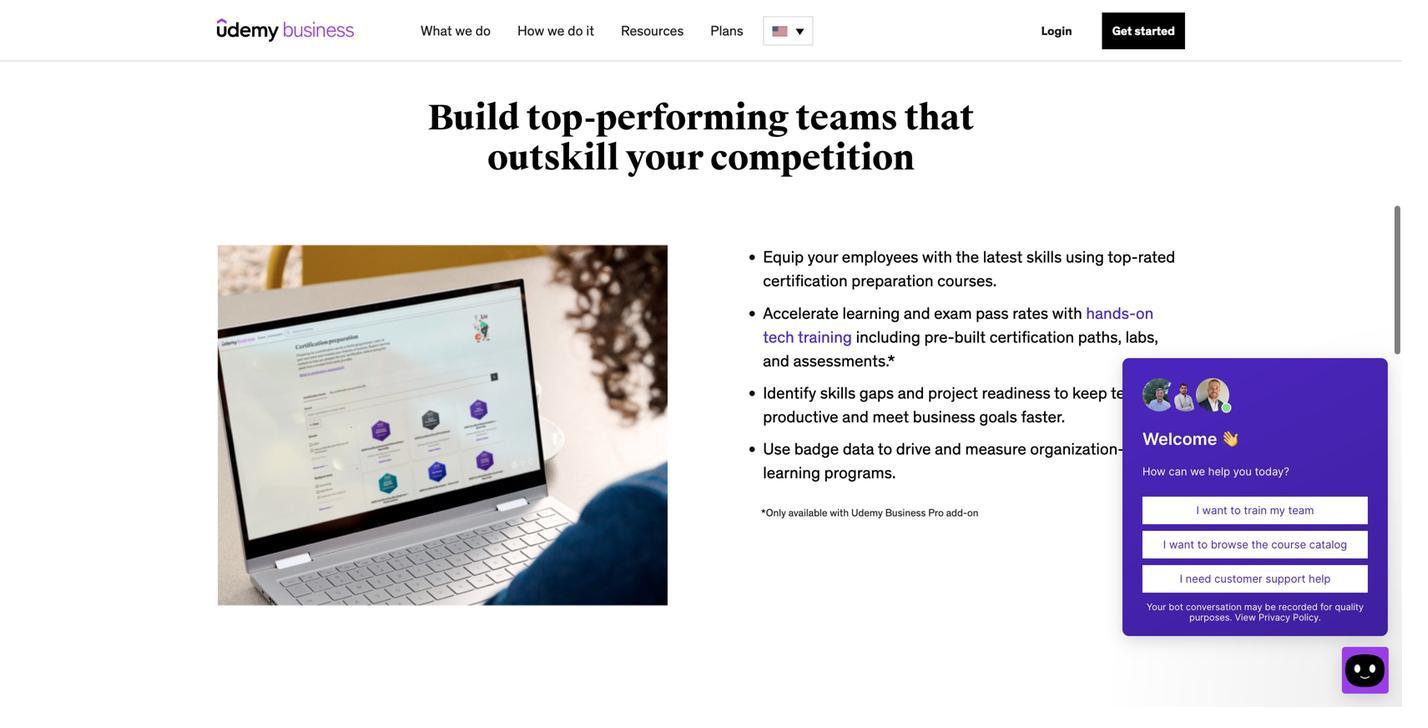 Task type: describe. For each thing, give the bounding box(es) containing it.
accelerate
[[763, 303, 839, 323]]

use badge data to drive and measure organization-wide learning programs.
[[763, 439, 1158, 483]]

started
[[1135, 23, 1176, 38]]

login button
[[1032, 13, 1083, 49]]

including
[[856, 327, 921, 347]]

teams inside identify skills gaps and project readiness to keep teams productive and meet business goals faster.
[[1111, 383, 1155, 403]]

productive
[[763, 407, 839, 427]]

that
[[905, 97, 975, 140]]

assessments.*
[[794, 351, 895, 371]]

it
[[586, 22, 594, 39]]

0 horizontal spatial on
[[968, 506, 979, 519]]

what we do button
[[414, 16, 498, 46]]

0 vertical spatial learning
[[843, 303, 900, 323]]

identify skills gaps and project readiness to keep teams productive and meet business goals faster.
[[763, 383, 1155, 427]]

pro
[[929, 506, 944, 519]]

programs.
[[825, 463, 896, 483]]

employees
[[842, 247, 919, 267]]

courses.
[[938, 271, 997, 291]]

keep
[[1073, 383, 1108, 403]]

goals
[[980, 407, 1018, 427]]

person with curly hair researching certification preparation solutions on their laptop image
[[217, 245, 668, 606]]

labs,
[[1126, 327, 1159, 347]]

build top-performing teams that outskill your competition
[[428, 97, 975, 180]]

and up meet on the right bottom of the page
[[898, 383, 925, 403]]

and down 'gaps'
[[843, 407, 869, 427]]

hands-on tech training link
[[763, 303, 1154, 347]]

plans button
[[704, 16, 750, 46]]

data
[[843, 439, 875, 459]]

rates
[[1013, 303, 1049, 323]]

learning inside use badge data to drive and measure organization-wide learning programs.
[[763, 463, 821, 483]]

exam
[[934, 303, 972, 323]]

gaps
[[860, 383, 894, 403]]

get started link
[[1103, 13, 1186, 49]]

certification inside "including pre-built certification paths, labs, and assessments.*"
[[990, 327, 1075, 347]]

performing
[[596, 97, 790, 140]]

udemy business image
[[217, 18, 354, 42]]

do for what we do
[[476, 22, 491, 39]]

what we do
[[421, 22, 491, 39]]

available
[[789, 506, 828, 519]]

your inside equip your employees with the latest skills using top-rated certification preparation courses.
[[808, 247, 838, 267]]

with inside equip your employees with the latest skills using top-rated certification preparation courses.
[[923, 247, 953, 267]]

readiness
[[982, 383, 1051, 403]]

teams inside build top-performing teams that outskill your competition
[[796, 97, 898, 140]]

equip your employees with the latest skills using top-rated certification preparation courses.
[[763, 247, 1176, 291]]

skills inside identify skills gaps and project readiness to keep teams productive and meet business goals faster.
[[820, 383, 856, 403]]

and inside "including pre-built certification paths, labs, and assessments.*"
[[763, 351, 790, 371]]

build
[[428, 97, 520, 140]]

do for how we do it
[[568, 22, 583, 39]]

business
[[886, 506, 926, 519]]

to inside identify skills gaps and project readiness to keep teams productive and meet business goals faster.
[[1054, 383, 1069, 403]]

using
[[1066, 247, 1105, 267]]

pre-
[[925, 327, 955, 347]]

how we do it
[[518, 22, 594, 39]]

we for how
[[548, 22, 565, 39]]

tech
[[763, 327, 795, 347]]

including pre-built certification paths, labs, and assessments.*
[[763, 327, 1159, 371]]

what
[[421, 22, 452, 39]]

business
[[913, 407, 976, 427]]

0 horizontal spatial with
[[830, 506, 849, 519]]

plans
[[711, 22, 744, 39]]

skills inside equip your employees with the latest skills using top-rated certification preparation courses.
[[1027, 247, 1062, 267]]



Task type: vqa. For each thing, say whether or not it's contained in the screenshot.
measure
yes



Task type: locate. For each thing, give the bounding box(es) containing it.
to left keep
[[1054, 383, 1069, 403]]

outskill
[[488, 137, 619, 180]]

competition
[[711, 137, 915, 180]]

0 vertical spatial teams
[[796, 97, 898, 140]]

get
[[1113, 23, 1132, 38]]

resources button
[[614, 16, 691, 46]]

how we do it button
[[511, 16, 601, 46]]

do inside "dropdown button"
[[568, 22, 583, 39]]

certification down equip
[[763, 271, 848, 291]]

0 vertical spatial top-
[[527, 97, 596, 140]]

1 vertical spatial teams
[[1111, 383, 1155, 403]]

project
[[928, 383, 978, 403]]

on
[[1136, 303, 1154, 323], [968, 506, 979, 519]]

accelerate learning and exam pass rates with
[[763, 303, 1087, 323]]

rated
[[1139, 247, 1176, 267]]

measure
[[966, 439, 1027, 459]]

use
[[763, 439, 791, 459]]

with right rates
[[1053, 303, 1083, 323]]

equip
[[763, 247, 804, 267]]

1 do from the left
[[476, 22, 491, 39]]

0 vertical spatial certification
[[763, 271, 848, 291]]

to
[[1054, 383, 1069, 403], [878, 439, 893, 459]]

do right what
[[476, 22, 491, 39]]

skills left using
[[1027, 247, 1062, 267]]

resources
[[621, 22, 684, 39]]

1 horizontal spatial your
[[808, 247, 838, 267]]

we
[[455, 22, 472, 39], [548, 22, 565, 39]]

0 vertical spatial with
[[923, 247, 953, 267]]

the
[[956, 247, 979, 267]]

to inside use badge data to drive and measure organization-wide learning programs.
[[878, 439, 893, 459]]

1 horizontal spatial to
[[1054, 383, 1069, 403]]

we right what
[[455, 22, 472, 39]]

and up the pre-
[[904, 303, 931, 323]]

and down business
[[935, 439, 962, 459]]

1 horizontal spatial on
[[1136, 303, 1154, 323]]

2 vertical spatial with
[[830, 506, 849, 519]]

1 we from the left
[[455, 22, 472, 39]]

1 vertical spatial your
[[808, 247, 838, 267]]

0 horizontal spatial we
[[455, 22, 472, 39]]

with left udemy at right
[[830, 506, 849, 519]]

faster.
[[1021, 407, 1066, 427]]

we inside "dropdown button"
[[548, 22, 565, 39]]

*only
[[761, 506, 786, 519]]

we right how
[[548, 22, 565, 39]]

certification
[[763, 271, 848, 291], [990, 327, 1075, 347]]

login
[[1042, 23, 1073, 38]]

paths,
[[1079, 327, 1122, 347]]

to right data
[[878, 439, 893, 459]]

hands-on tech training
[[763, 303, 1154, 347]]

and
[[904, 303, 931, 323], [763, 351, 790, 371], [898, 383, 925, 403], [843, 407, 869, 427], [935, 439, 962, 459]]

learning up including
[[843, 303, 900, 323]]

0 vertical spatial your
[[626, 137, 704, 180]]

we inside dropdown button
[[455, 22, 472, 39]]

1 vertical spatial certification
[[990, 327, 1075, 347]]

learning down the use
[[763, 463, 821, 483]]

0 vertical spatial to
[[1054, 383, 1069, 403]]

1 horizontal spatial with
[[923, 247, 953, 267]]

0 horizontal spatial skills
[[820, 383, 856, 403]]

0 vertical spatial on
[[1136, 303, 1154, 323]]

1 vertical spatial to
[[878, 439, 893, 459]]

latest
[[983, 247, 1023, 267]]

top- inside build top-performing teams that outskill your competition
[[527, 97, 596, 140]]

organization-
[[1031, 439, 1125, 459]]

1 horizontal spatial skills
[[1027, 247, 1062, 267]]

with left the
[[923, 247, 953, 267]]

*only available with udemy business pro add-on
[[761, 506, 979, 519]]

1 horizontal spatial we
[[548, 22, 565, 39]]

on inside hands-on tech training
[[1136, 303, 1154, 323]]

pass
[[976, 303, 1009, 323]]

your inside build top-performing teams that outskill your competition
[[626, 137, 704, 180]]

on up labs,
[[1136, 303, 1154, 323]]

do
[[476, 22, 491, 39], [568, 22, 583, 39]]

1 horizontal spatial do
[[568, 22, 583, 39]]

and inside use badge data to drive and measure organization-wide learning programs.
[[935, 439, 962, 459]]

0 horizontal spatial do
[[476, 22, 491, 39]]

top-
[[527, 97, 596, 140], [1108, 247, 1139, 267]]

1 horizontal spatial top-
[[1108, 247, 1139, 267]]

2 we from the left
[[548, 22, 565, 39]]

drive
[[896, 439, 931, 459]]

skills down assessments.*
[[820, 383, 856, 403]]

1 vertical spatial skills
[[820, 383, 856, 403]]

menu navigation
[[407, 0, 1186, 62]]

udemy
[[852, 506, 883, 519]]

teams
[[796, 97, 898, 140], [1111, 383, 1155, 403]]

0 horizontal spatial learning
[[763, 463, 821, 483]]

certification inside equip your employees with the latest skills using top-rated certification preparation courses.
[[763, 271, 848, 291]]

on right pro
[[968, 506, 979, 519]]

get started
[[1113, 23, 1176, 38]]

0 vertical spatial skills
[[1027, 247, 1062, 267]]

identify
[[763, 383, 817, 403]]

2 horizontal spatial with
[[1053, 303, 1083, 323]]

1 vertical spatial learning
[[763, 463, 821, 483]]

1 vertical spatial with
[[1053, 303, 1083, 323]]

0 horizontal spatial top-
[[527, 97, 596, 140]]

and down tech
[[763, 351, 790, 371]]

2 do from the left
[[568, 22, 583, 39]]

0 horizontal spatial certification
[[763, 271, 848, 291]]

1 horizontal spatial learning
[[843, 303, 900, 323]]

we for what
[[455, 22, 472, 39]]

built
[[955, 327, 986, 347]]

certification down rates
[[990, 327, 1075, 347]]

meet
[[873, 407, 909, 427]]

with
[[923, 247, 953, 267], [1053, 303, 1083, 323], [830, 506, 849, 519]]

do left it
[[568, 22, 583, 39]]

preparation
[[852, 271, 934, 291]]

do inside dropdown button
[[476, 22, 491, 39]]

your
[[626, 137, 704, 180], [808, 247, 838, 267]]

1 vertical spatial on
[[968, 506, 979, 519]]

learning
[[843, 303, 900, 323], [763, 463, 821, 483]]

skills
[[1027, 247, 1062, 267], [820, 383, 856, 403]]

0 horizontal spatial teams
[[796, 97, 898, 140]]

add-
[[947, 506, 968, 519]]

how
[[518, 22, 545, 39]]

training
[[798, 327, 852, 347]]

1 horizontal spatial teams
[[1111, 383, 1155, 403]]

badge
[[795, 439, 839, 459]]

hands-
[[1087, 303, 1136, 323]]

top- inside equip your employees with the latest skills using top-rated certification preparation courses.
[[1108, 247, 1139, 267]]

1 vertical spatial top-
[[1108, 247, 1139, 267]]

0 horizontal spatial your
[[626, 137, 704, 180]]

0 horizontal spatial to
[[878, 439, 893, 459]]

1 horizontal spatial certification
[[990, 327, 1075, 347]]

wide
[[1125, 439, 1158, 459]]



